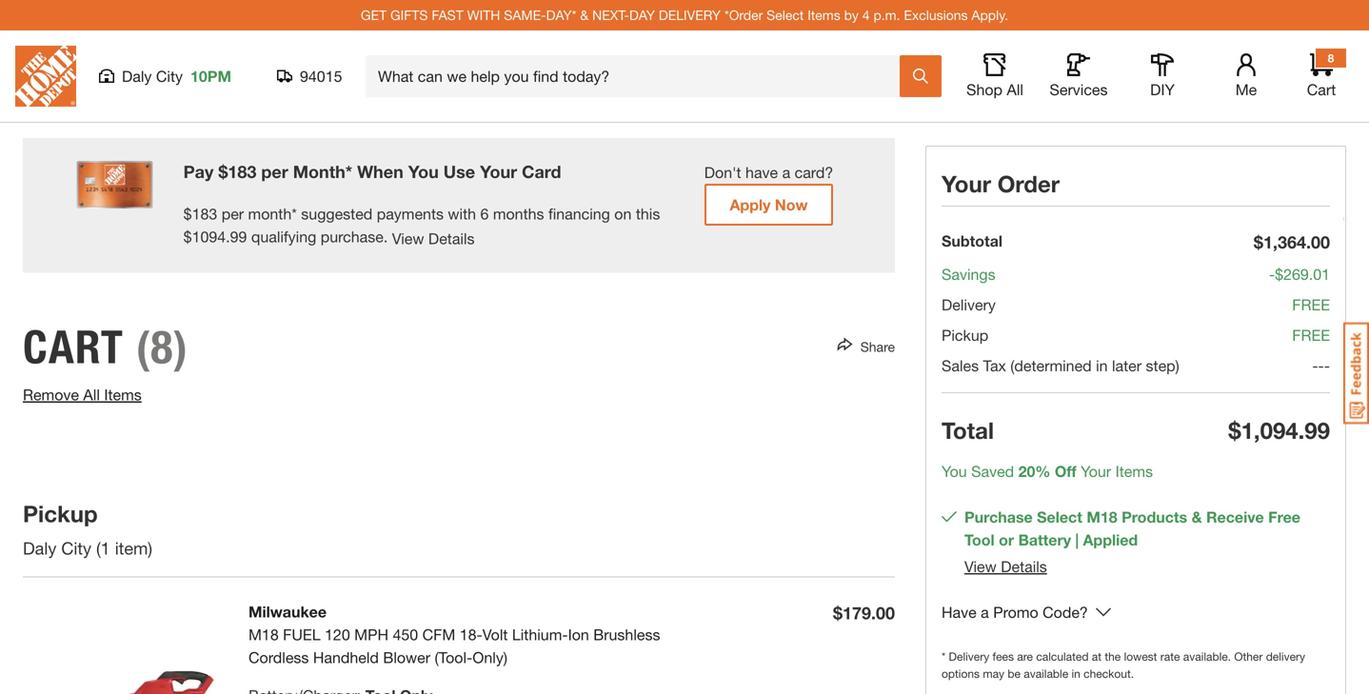 Task type: describe. For each thing, give the bounding box(es) containing it.
be
[[1008, 667, 1021, 680]]

milwaukee m18 fuel 120 mph 450 cfm 18-volt lithium-ion brushless cordless handheld blower (tool-only)
[[249, 603, 660, 666]]

have
[[942, 603, 977, 621]]

when
[[357, 161, 403, 182]]

milwaukee
[[249, 603, 327, 621]]

fees
[[993, 650, 1014, 663]]

purchase.
[[321, 228, 388, 246]]

product image
[[23, 600, 218, 694]]

2 free from the top
[[1292, 326, 1330, 344]]

mph
[[354, 625, 389, 644]]

get gifts fast with same-day* & next-day delivery *order select items by 4 p.m. exclusions apply.
[[361, 7, 1008, 23]]

cart (8)
[[23, 319, 188, 375]]

applied
[[1083, 531, 1138, 549]]

services button
[[1048, 53, 1109, 99]]

0 vertical spatial view details button
[[392, 227, 475, 250]]

months financing on this $
[[183, 205, 660, 246]]

savings
[[942, 265, 996, 283]]

1 horizontal spatial view
[[965, 558, 997, 576]]

apply now button
[[704, 184, 833, 226]]

handheld
[[313, 648, 379, 666]]

use
[[443, 161, 475, 182]]

view details
[[965, 558, 1047, 576]]

0 vertical spatial $
[[218, 161, 228, 182]]

$1,094.99
[[1229, 417, 1330, 444]]

450
[[393, 625, 418, 644]]

6
[[480, 205, 489, 223]]

0 vertical spatial &
[[580, 7, 589, 23]]

remove all items link
[[23, 386, 142, 404]]

1 horizontal spatial in
[[1096, 357, 1108, 375]]

suggested
[[301, 205, 373, 223]]

share
[[860, 339, 895, 355]]

purchase select m18 products & receive free tool or battery
[[965, 508, 1301, 549]]

this
[[636, 205, 660, 223]]

0 horizontal spatial select
[[767, 7, 804, 23]]

| applied
[[1071, 531, 1138, 549]]

card
[[522, 161, 561, 182]]

pay
[[183, 161, 214, 182]]

brushless
[[593, 625, 660, 644]]

$179.00
[[833, 603, 895, 623]]

cart
[[1307, 80, 1336, 99]]

pay $ 183 per month* when you use your card
[[183, 161, 561, 182]]

1 horizontal spatial pickup
[[942, 326, 989, 344]]

-$269.01
[[1269, 265, 1330, 283]]

view inside 1094.99 qualifying purchase. view details
[[392, 229, 424, 247]]

select inside purchase select m18 products & receive free tool or battery
[[1037, 508, 1083, 526]]

0 vertical spatial per
[[261, 161, 288, 182]]

the home depot logo image
[[15, 46, 76, 107]]

1 vertical spatial details
[[1001, 558, 1047, 576]]

delivery
[[659, 7, 721, 23]]

1 vertical spatial $
[[183, 205, 192, 223]]

exclusions
[[904, 7, 968, 23]]

on
[[614, 205, 632, 223]]

don't have a card?
[[704, 163, 833, 181]]

subtotal
[[942, 232, 1003, 250]]

daly city 10pm
[[122, 67, 231, 85]]

lowest
[[1124, 650, 1157, 663]]

daly for daly city ( 1 item )
[[23, 538, 56, 558]]

diy
[[1150, 80, 1175, 99]]

1 vertical spatial per
[[222, 205, 244, 223]]

2 horizontal spatial your
[[1081, 462, 1111, 480]]

details inside 1094.99 qualifying purchase. view details
[[428, 229, 475, 247]]

other
[[1234, 650, 1263, 663]]

products
[[1122, 508, 1188, 526]]

1 vertical spatial a
[[981, 603, 989, 621]]

don't
[[704, 163, 741, 181]]

item
[[1116, 462, 1145, 480]]

1 free from the top
[[1292, 296, 1330, 314]]

or
[[999, 531, 1014, 549]]

$ inside months financing on this $
[[183, 228, 192, 246]]

same-
[[504, 7, 546, 23]]

with
[[467, 7, 500, 23]]

saved
[[971, 462, 1014, 480]]

p.m.
[[874, 7, 900, 23]]

daly city ( 1 item )
[[23, 538, 157, 558]]

the
[[1105, 650, 1121, 663]]

cfm
[[422, 625, 455, 644]]

have a promo code? link
[[942, 601, 1088, 625]]

share link
[[853, 339, 895, 355]]

1094.99
[[192, 228, 247, 246]]

120
[[325, 625, 350, 644]]

available.
[[1183, 650, 1231, 663]]

20%
[[1018, 462, 1051, 480]]

fuel
[[283, 625, 320, 644]]

1 horizontal spatial your
[[942, 170, 991, 197]]

card?
[[795, 163, 833, 181]]

*
[[942, 650, 946, 663]]

delivery inside * delivery fees are calculated at the lowest rate available. other delivery options may be available in checkout.
[[949, 650, 990, 663]]

months
[[493, 205, 544, 223]]

shop all button
[[965, 53, 1026, 99]]

diy button
[[1132, 53, 1193, 99]]

94015
[[300, 67, 342, 85]]

have a promo code?
[[942, 603, 1088, 621]]



Task type: locate. For each thing, give the bounding box(es) containing it.
1 vertical spatial in
[[1072, 667, 1081, 680]]

0 horizontal spatial details
[[428, 229, 475, 247]]

0 vertical spatial view
[[392, 229, 424, 247]]

0 vertical spatial city
[[156, 67, 183, 85]]

free down $269.01
[[1292, 296, 1330, 314]]

all
[[1007, 80, 1024, 99], [83, 386, 100, 404]]

blower
[[383, 648, 430, 666]]

me button
[[1216, 53, 1277, 99]]

remove
[[23, 386, 79, 404]]

1 vertical spatial city
[[61, 538, 91, 558]]

view details button down payments at left
[[392, 227, 475, 250]]

$ right pay
[[218, 161, 228, 182]]

1 horizontal spatial city
[[156, 67, 183, 85]]

daly for daly city 10pm
[[122, 67, 152, 85]]

feedback link image
[[1344, 322, 1369, 425]]

0 vertical spatial delivery
[[942, 296, 996, 314]]

sales tax (determined in later step)
[[942, 357, 1180, 375]]

next-
[[592, 7, 629, 23]]

s
[[1145, 462, 1153, 480]]

volt
[[483, 625, 508, 644]]

183 right pay
[[228, 161, 257, 182]]

apply now
[[730, 196, 808, 214]]

0 horizontal spatial city
[[61, 538, 91, 558]]

1094.99 qualifying purchase. view details
[[192, 228, 475, 247]]

day
[[629, 7, 655, 23]]

1 horizontal spatial &
[[1192, 508, 1202, 526]]

have
[[746, 163, 778, 181]]

0 horizontal spatial &
[[580, 7, 589, 23]]

1 vertical spatial all
[[83, 386, 100, 404]]

in down calculated
[[1072, 667, 1081, 680]]

1 vertical spatial 183
[[192, 205, 217, 223]]

are
[[1017, 650, 1033, 663]]

0 vertical spatial all
[[1007, 80, 1024, 99]]

your order
[[942, 170, 1060, 197]]

1 vertical spatial free
[[1292, 326, 1330, 344]]

city left 10pm
[[156, 67, 183, 85]]

*order
[[724, 7, 763, 23]]

checkout.
[[1084, 667, 1134, 680]]

all for shop
[[1007, 80, 1024, 99]]

(determined
[[1011, 357, 1092, 375]]

daly
[[122, 67, 152, 85], [23, 538, 56, 558]]

per up month* on the top of the page
[[261, 161, 288, 182]]

by
[[844, 7, 859, 23]]

may
[[983, 667, 1005, 680]]

0 horizontal spatial items
[[104, 386, 142, 404]]

fast
[[432, 7, 463, 23]]

What can we help you find today? search field
[[378, 56, 899, 96]]

ion
[[568, 625, 589, 644]]

0 vertical spatial pickup
[[942, 326, 989, 344]]

1 vertical spatial items
[[104, 386, 142, 404]]

details down or
[[1001, 558, 1047, 576]]

remove all items
[[23, 386, 142, 404]]

0 horizontal spatial all
[[83, 386, 100, 404]]

delivery up the options
[[949, 650, 990, 663]]

$269.01
[[1275, 265, 1330, 283]]

day*
[[546, 7, 577, 23]]

)
[[148, 538, 152, 558]]

city for 10pm
[[156, 67, 183, 85]]

1 vertical spatial &
[[1192, 508, 1202, 526]]

1 horizontal spatial view details button
[[965, 558, 1047, 576]]

pickup up sales
[[942, 326, 989, 344]]

items
[[808, 7, 841, 23], [104, 386, 142, 404]]

1 horizontal spatial you
[[942, 462, 967, 480]]

month*
[[248, 205, 297, 223]]

daly left 10pm
[[122, 67, 152, 85]]

0 vertical spatial 183
[[228, 161, 257, 182]]

0 vertical spatial items
[[808, 7, 841, 23]]

1 vertical spatial pickup
[[23, 500, 98, 527]]

1 vertical spatial view details button
[[965, 558, 1047, 576]]

0 vertical spatial daly
[[122, 67, 152, 85]]

& left receive
[[1192, 508, 1202, 526]]

1 horizontal spatial m18
[[1087, 508, 1118, 526]]

promo
[[993, 603, 1038, 621]]

1 horizontal spatial items
[[808, 7, 841, 23]]

$1,364.00
[[1254, 232, 1330, 252]]

select right *order
[[767, 7, 804, 23]]

pickup
[[942, 326, 989, 344], [23, 500, 98, 527]]

off
[[1055, 462, 1077, 480]]

$ down pay
[[183, 228, 192, 246]]

payments
[[377, 205, 444, 223]]

financing
[[548, 205, 610, 223]]

all right shop
[[1007, 80, 1024, 99]]

0 horizontal spatial m18
[[249, 625, 279, 644]]

now
[[775, 196, 808, 214]]

(
[[96, 538, 101, 558]]

gifts
[[390, 7, 428, 23]]

all inside button
[[1007, 80, 1024, 99]]

1 horizontal spatial select
[[1037, 508, 1083, 526]]

lithium-
[[512, 625, 568, 644]]

&
[[580, 7, 589, 23], [1192, 508, 1202, 526]]

in inside * delivery fees are calculated at the lowest rate available. other delivery options may be available in checkout.
[[1072, 667, 1081, 680]]

apply.
[[972, 7, 1008, 23]]

0 horizontal spatial pickup
[[23, 500, 98, 527]]

1 horizontal spatial all
[[1007, 80, 1024, 99]]

apply
[[730, 196, 771, 214]]

per up 1094.99
[[222, 205, 244, 223]]

view
[[392, 229, 424, 247], [965, 558, 997, 576]]

0 horizontal spatial view details button
[[392, 227, 475, 250]]

1 horizontal spatial per
[[261, 161, 288, 182]]

details
[[428, 229, 475, 247], [1001, 558, 1047, 576]]

daly left (
[[23, 538, 56, 558]]

city for (
[[61, 538, 91, 558]]

0 horizontal spatial view
[[392, 229, 424, 247]]

free
[[1292, 296, 1330, 314], [1292, 326, 1330, 344]]

view down tool
[[965, 558, 997, 576]]

(tool-
[[435, 648, 473, 666]]

you left 'use'
[[408, 161, 439, 182]]

$ up 1094.99
[[183, 205, 192, 223]]

select
[[767, 7, 804, 23], [1037, 508, 1083, 526]]

only)
[[473, 648, 508, 666]]

items left by
[[808, 7, 841, 23]]

shop all
[[967, 80, 1024, 99]]

your right the off
[[1081, 462, 1111, 480]]

& right day*
[[580, 7, 589, 23]]

---
[[1312, 357, 1330, 375]]

0 vertical spatial a
[[782, 163, 790, 181]]

items down cart (8)
[[104, 386, 142, 404]]

m18
[[1087, 508, 1118, 526], [249, 625, 279, 644]]

0 horizontal spatial you
[[408, 161, 439, 182]]

183 up 1094.99
[[192, 205, 217, 223]]

1 horizontal spatial 183
[[228, 161, 257, 182]]

0 vertical spatial select
[[767, 7, 804, 23]]

1 horizontal spatial a
[[981, 603, 989, 621]]

0 horizontal spatial per
[[222, 205, 244, 223]]

* delivery fees are calculated at the lowest rate available. other delivery options may be available in checkout.
[[942, 650, 1305, 680]]

all right "remove"
[[83, 386, 100, 404]]

you
[[408, 161, 439, 182], [942, 462, 967, 480]]

cart
[[23, 319, 124, 375]]

delivery down savings
[[942, 296, 996, 314]]

you saved 20% off your item s
[[942, 462, 1153, 480]]

view details button down or
[[965, 558, 1047, 576]]

pickup up daly city ( 1 item )
[[23, 500, 98, 527]]

free up ---
[[1292, 326, 1330, 344]]

all for remove
[[83, 386, 100, 404]]

presentation image
[[76, 161, 153, 209]]

1 vertical spatial you
[[942, 462, 967, 480]]

available
[[1024, 667, 1068, 680]]

& inside purchase select m18 products & receive free tool or battery
[[1192, 508, 1202, 526]]

1 vertical spatial select
[[1037, 508, 1083, 526]]

1 horizontal spatial daly
[[122, 67, 152, 85]]

m18 inside milwaukee m18 fuel 120 mph 450 cfm 18-volt lithium-ion brushless cordless handheld blower (tool-only)
[[249, 625, 279, 644]]

in left 'later' at the bottom right of page
[[1096, 357, 1108, 375]]

1 vertical spatial m18
[[249, 625, 279, 644]]

cordless
[[249, 648, 309, 666]]

tool
[[965, 531, 995, 549]]

tax
[[983, 357, 1006, 375]]

2 vertical spatial $
[[183, 228, 192, 246]]

1 vertical spatial daly
[[23, 538, 56, 558]]

m18 up cordless
[[249, 625, 279, 644]]

your right 'use'
[[480, 161, 517, 182]]

select up battery
[[1037, 508, 1083, 526]]

0 vertical spatial you
[[408, 161, 439, 182]]

calculated
[[1036, 650, 1089, 663]]

0 horizontal spatial 183
[[192, 205, 217, 223]]

view details button
[[392, 227, 475, 250], [965, 558, 1047, 576]]

with
[[448, 205, 476, 223]]

item
[[115, 538, 148, 558]]

details down with
[[428, 229, 475, 247]]

0 vertical spatial m18
[[1087, 508, 1118, 526]]

0 vertical spatial in
[[1096, 357, 1108, 375]]

18-
[[460, 625, 483, 644]]

m18 up | applied
[[1087, 508, 1118, 526]]

your
[[480, 161, 517, 182], [942, 170, 991, 197], [1081, 462, 1111, 480]]

shop
[[967, 80, 1003, 99]]

1 horizontal spatial details
[[1001, 558, 1047, 576]]

city left (
[[61, 538, 91, 558]]

0 horizontal spatial your
[[480, 161, 517, 182]]

0 horizontal spatial daly
[[23, 538, 56, 558]]

0 vertical spatial free
[[1292, 296, 1330, 314]]

$
[[218, 161, 228, 182], [183, 205, 192, 223], [183, 228, 192, 246]]

0 horizontal spatial a
[[782, 163, 790, 181]]

1 vertical spatial delivery
[[949, 650, 990, 663]]

1 vertical spatial view
[[965, 558, 997, 576]]

your up subtotal
[[942, 170, 991, 197]]

city
[[156, 67, 183, 85], [61, 538, 91, 558]]

free
[[1268, 508, 1301, 526]]

you left saved at the bottom of page
[[942, 462, 967, 480]]

order
[[998, 170, 1060, 197]]

0 vertical spatial details
[[428, 229, 475, 247]]

later
[[1112, 357, 1142, 375]]

delivery
[[942, 296, 996, 314], [949, 650, 990, 663]]

$ 183 per month* suggested payments with 6
[[183, 205, 489, 223]]

total
[[942, 417, 994, 444]]

0 horizontal spatial in
[[1072, 667, 1081, 680]]

battery
[[1018, 531, 1071, 549]]

view down payments at left
[[392, 229, 424, 247]]

m18 inside purchase select m18 products & receive free tool or battery
[[1087, 508, 1118, 526]]



Task type: vqa. For each thing, say whether or not it's contained in the screenshot.
'Seats' inside elongated toilet seats LINK
no



